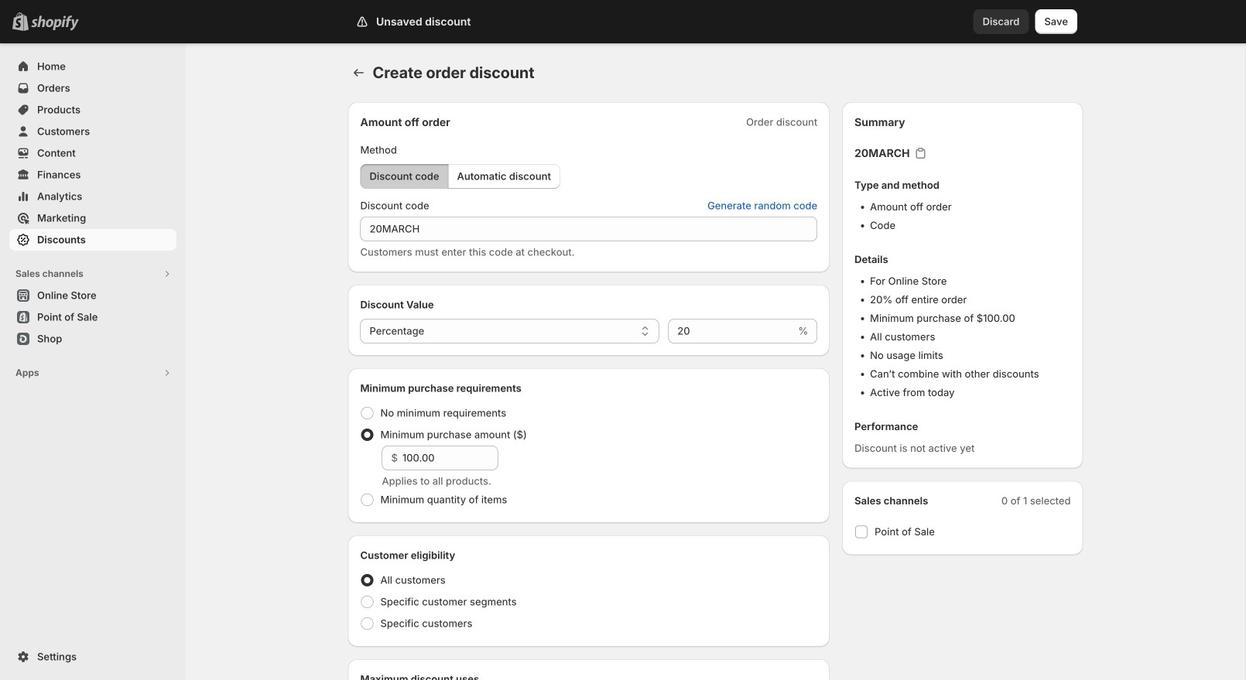 Task type: vqa. For each thing, say whether or not it's contained in the screenshot.
text field
yes



Task type: locate. For each thing, give the bounding box(es) containing it.
None text field
[[669, 319, 796, 344]]

None text field
[[361, 217, 818, 242]]

shopify image
[[31, 15, 79, 31]]



Task type: describe. For each thing, give the bounding box(es) containing it.
0.00 text field
[[403, 446, 498, 471]]



